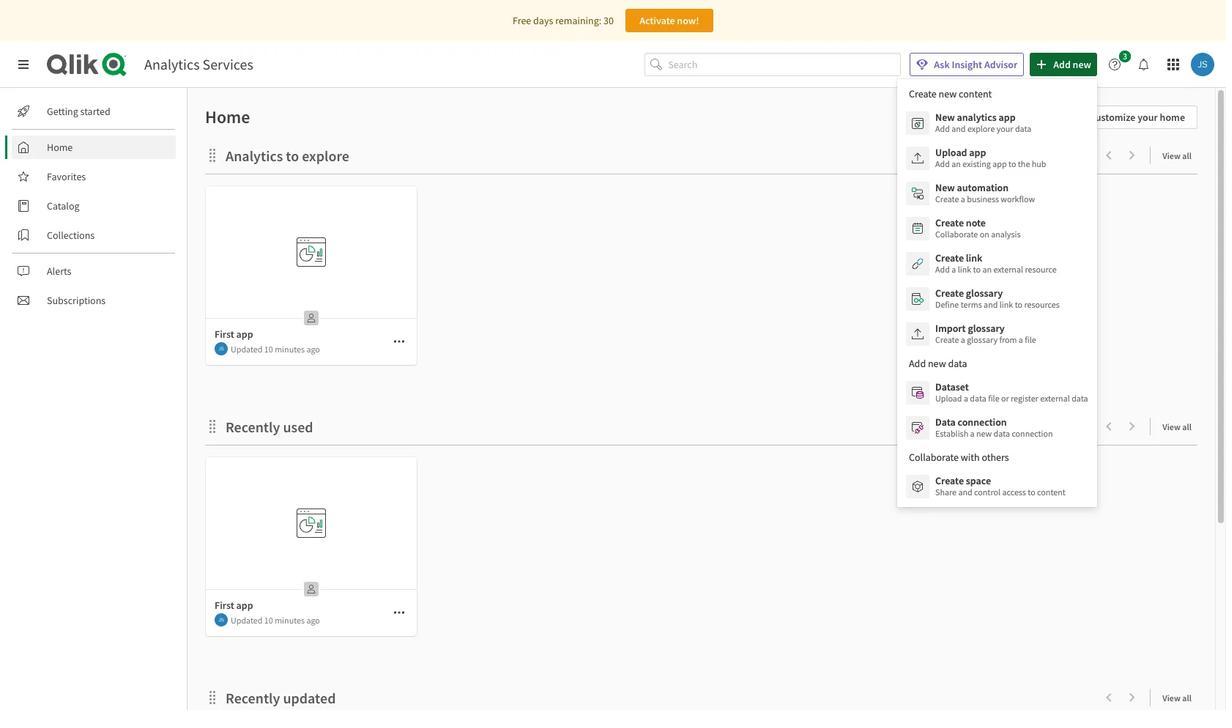 Task type: describe. For each thing, give the bounding box(es) containing it.
home main content
[[182, 88, 1227, 710]]

collections
[[47, 229, 95, 242]]

a for glossary
[[961, 334, 966, 345]]

recently used link
[[226, 418, 319, 436]]

started
[[80, 105, 110, 118]]

import
[[936, 322, 966, 335]]

import glossary create a glossary from a file
[[936, 322, 1037, 345]]

free
[[513, 14, 531, 27]]

data left or
[[970, 393, 987, 404]]

analytics to explore link
[[226, 147, 355, 165]]

searchbar element
[[645, 53, 902, 76]]

jacob simon element for recently used
[[215, 613, 228, 627]]

app inside the new analytics app add and explore your data
[[999, 111, 1016, 124]]

home inside navigation pane element
[[47, 141, 73, 154]]

explore inside the home main content
[[302, 147, 349, 165]]

file inside import glossary create a glossary from a file
[[1025, 334, 1037, 345]]

updated for analytics to explore
[[231, 343, 263, 354]]

collections link
[[12, 223, 176, 247]]

home
[[1160, 111, 1186, 124]]

days
[[534, 14, 553, 27]]

workflow
[[1001, 193, 1036, 204]]

data inside data connection establish a new data connection
[[994, 428, 1011, 439]]

customize your home
[[1090, 111, 1186, 124]]

move collection image for recently
[[205, 419, 220, 433]]

jacob simon element for analytics to explore
[[215, 342, 228, 355]]

terms
[[961, 299, 982, 310]]

view for recently used
[[1163, 421, 1181, 432]]

create inside the new automation create a business workflow
[[936, 193, 960, 204]]

share
[[936, 487, 957, 498]]

link down 'on' at the right of page
[[966, 251, 983, 265]]

catalog
[[47, 199, 80, 213]]

30
[[604, 14, 614, 27]]

upload app menu item
[[898, 141, 1097, 176]]

to for upload app
[[1009, 158, 1017, 169]]

a for connection
[[971, 428, 975, 439]]

close sidebar menu image
[[18, 59, 29, 70]]

minutes for used
[[275, 614, 305, 625]]

dataset upload a data file or register external data
[[936, 380, 1089, 404]]

1 horizontal spatial connection
[[1012, 428, 1053, 439]]

create note menu item
[[898, 211, 1097, 246]]

create for create link
[[936, 251, 964, 265]]

view all for recently used
[[1163, 421, 1192, 432]]

the
[[1018, 158, 1031, 169]]

jacob simon image for analytics to explore
[[215, 342, 228, 355]]

new for new automation
[[936, 181, 955, 194]]

recently used
[[226, 418, 313, 436]]

a for link
[[952, 264, 956, 275]]

catalog link
[[12, 194, 176, 218]]

ago for to
[[307, 343, 320, 354]]

customize your home button
[[1063, 106, 1198, 129]]

establish
[[936, 428, 969, 439]]

file inside dataset upload a data file or register external data
[[989, 393, 1000, 404]]

view all link for analytics to explore
[[1163, 146, 1198, 164]]

remaining:
[[556, 14, 602, 27]]

add inside upload app add an existing app to the hub
[[936, 158, 950, 169]]

create link add a link to an external resource
[[936, 251, 1057, 275]]

analytics to explore
[[226, 147, 349, 165]]

data
[[936, 415, 956, 429]]

add new button
[[1030, 53, 1098, 76]]

ask insight advisor
[[934, 58, 1018, 71]]

to for create glossary
[[1015, 299, 1023, 310]]

personal element for used
[[300, 577, 323, 601]]

external for create link
[[994, 264, 1024, 275]]

access
[[1003, 487, 1027, 498]]

add inside create link add a link to an external resource
[[936, 264, 950, 275]]

to for create space
[[1028, 487, 1036, 498]]

create for create note
[[936, 216, 964, 229]]

hub
[[1032, 158, 1047, 169]]

dataset menu item
[[898, 375, 1097, 410]]

add inside the new analytics app add and explore your data
[[936, 123, 950, 134]]

your inside button
[[1138, 111, 1158, 124]]

data inside the new analytics app add and explore your data
[[1016, 123, 1032, 134]]

or
[[1002, 393, 1010, 404]]

add inside dropdown button
[[1054, 58, 1071, 71]]

move collection image for analytics
[[205, 148, 220, 162]]

updated
[[283, 689, 336, 707]]

new automation create a business workflow
[[936, 181, 1036, 204]]

favorites
[[47, 170, 86, 183]]

a for automation
[[961, 193, 966, 204]]

analytics
[[957, 111, 997, 124]]

resources
[[1025, 299, 1060, 310]]

business
[[967, 193, 999, 204]]

recently updated link
[[226, 689, 342, 707]]

ask
[[934, 58, 950, 71]]

10 for analytics
[[264, 343, 273, 354]]

insight
[[952, 58, 983, 71]]

used
[[283, 418, 313, 436]]

jacob simon image for recently used
[[215, 613, 228, 627]]

services
[[203, 55, 253, 73]]

favorites link
[[12, 165, 176, 188]]

from
[[1000, 334, 1017, 345]]

customize
[[1090, 111, 1136, 124]]

10 for recently
[[264, 614, 273, 625]]

view all link for recently used
[[1163, 417, 1198, 435]]

and for glossary
[[984, 299, 998, 310]]

view all for analytics to explore
[[1163, 150, 1192, 161]]

glossary left the from
[[967, 334, 998, 345]]

add new
[[1054, 58, 1092, 71]]

alerts link
[[12, 259, 176, 283]]

upload inside upload app add an existing app to the hub
[[936, 146, 968, 159]]

external for dataset
[[1041, 393, 1070, 404]]

now!
[[677, 14, 700, 27]]

link inside create glossary define terms and link to resources
[[1000, 299, 1014, 310]]

dataset
[[936, 380, 969, 394]]

activate
[[640, 14, 675, 27]]

register
[[1011, 393, 1039, 404]]



Task type: vqa. For each thing, say whether or not it's contained in the screenshot.


Task type: locate. For each thing, give the bounding box(es) containing it.
an left existing
[[952, 158, 961, 169]]

data
[[1016, 123, 1032, 134], [970, 393, 987, 404], [1072, 393, 1089, 404], [994, 428, 1011, 439]]

2 minutes from the top
[[275, 614, 305, 625]]

0 vertical spatial jacob simon element
[[215, 342, 228, 355]]

file right the from
[[1025, 334, 1037, 345]]

1 vertical spatial personal element
[[300, 577, 323, 601]]

resource
[[1025, 264, 1057, 275]]

new up customize at the top of page
[[1073, 58, 1092, 71]]

getting started link
[[12, 100, 176, 123]]

your up 'upload app' menu item in the top right of the page
[[997, 123, 1014, 134]]

1 jacob simon image from the top
[[215, 342, 228, 355]]

create glossary menu item
[[898, 281, 1097, 317]]

external right register
[[1041, 393, 1070, 404]]

0 vertical spatial view all link
[[1163, 146, 1198, 164]]

0 horizontal spatial an
[[952, 158, 961, 169]]

glossary down terms in the top right of the page
[[968, 322, 1005, 335]]

external inside dataset upload a data file or register external data
[[1041, 393, 1070, 404]]

0 horizontal spatial new
[[977, 428, 992, 439]]

ago
[[307, 343, 320, 354], [307, 614, 320, 625]]

home inside main content
[[205, 106, 250, 128]]

create left business
[[936, 193, 960, 204]]

an inside create link add a link to an external resource
[[983, 264, 992, 275]]

0 vertical spatial move collection image
[[205, 148, 220, 162]]

jacob simon element
[[215, 342, 228, 355], [215, 613, 228, 627]]

a down terms in the top right of the page
[[961, 334, 966, 345]]

space
[[966, 474, 991, 487]]

0 vertical spatial and
[[952, 123, 966, 134]]

to inside create space share and control access to content
[[1028, 487, 1036, 498]]

1 10 from the top
[[264, 343, 273, 354]]

to inside create glossary define terms and link to resources
[[1015, 299, 1023, 310]]

view all link
[[1163, 146, 1198, 164], [1163, 417, 1198, 435], [1163, 688, 1198, 706]]

0 vertical spatial first
[[215, 328, 234, 341]]

new left automation at right top
[[936, 181, 955, 194]]

data connection establish a new data connection
[[936, 415, 1053, 439]]

glossary down create link menu item on the right top of page
[[966, 287, 1003, 300]]

1 new from the top
[[936, 111, 955, 124]]

all
[[1183, 150, 1192, 161], [1183, 421, 1192, 432], [1183, 692, 1192, 703]]

new for new analytics app
[[936, 111, 955, 124]]

1 vertical spatial file
[[989, 393, 1000, 404]]

recently
[[226, 418, 280, 436], [226, 689, 280, 707]]

an up create glossary define terms and link to resources
[[983, 264, 992, 275]]

control
[[975, 487, 1001, 498]]

1 vertical spatial updated
[[231, 614, 263, 625]]

new
[[1073, 58, 1092, 71], [977, 428, 992, 439]]

create space menu item
[[898, 469, 1097, 504]]

1 vertical spatial view all
[[1163, 421, 1192, 432]]

create glossary define terms and link to resources
[[936, 287, 1060, 310]]

and inside create space share and control access to content
[[959, 487, 973, 498]]

1 vertical spatial external
[[1041, 393, 1070, 404]]

first app
[[215, 328, 253, 341], [215, 599, 253, 612]]

1 create from the top
[[936, 193, 960, 204]]

note
[[966, 216, 986, 229]]

subscriptions link
[[12, 289, 176, 312]]

0 vertical spatial upload
[[936, 146, 968, 159]]

0 vertical spatial file
[[1025, 334, 1037, 345]]

0 vertical spatial new
[[1073, 58, 1092, 71]]

glossary
[[966, 287, 1003, 300], [968, 322, 1005, 335], [967, 334, 998, 345]]

0 vertical spatial first app
[[215, 328, 253, 341]]

existing
[[963, 158, 991, 169]]

getting
[[47, 105, 78, 118]]

updated for recently used
[[231, 614, 263, 625]]

1 vertical spatial 10
[[264, 614, 273, 625]]

2 create from the top
[[936, 216, 964, 229]]

3 view all link from the top
[[1163, 688, 1198, 706]]

create inside create link add a link to an external resource
[[936, 251, 964, 265]]

create inside import glossary create a glossary from a file
[[936, 334, 960, 345]]

view all link for recently updated
[[1163, 688, 1198, 706]]

activate now! link
[[626, 9, 714, 32]]

new inside the new analytics app add and explore your data
[[936, 111, 955, 124]]

view all for recently updated
[[1163, 692, 1192, 703]]

advisor
[[985, 58, 1018, 71]]

1 move collection image from the top
[[205, 148, 220, 162]]

1 vertical spatial new
[[977, 428, 992, 439]]

to inside create link add a link to an external resource
[[974, 264, 981, 275]]

1 vertical spatial recently
[[226, 689, 280, 707]]

connection down dataset menu item
[[958, 415, 1007, 429]]

explore
[[968, 123, 995, 134], [302, 147, 349, 165]]

5 create from the top
[[936, 334, 960, 345]]

a inside dataset upload a data file or register external data
[[964, 393, 969, 404]]

navigation pane element
[[0, 94, 187, 318]]

recently for recently updated
[[226, 689, 280, 707]]

menu
[[898, 79, 1097, 507]]

view for recently updated
[[1163, 692, 1181, 703]]

all for recently used
[[1183, 421, 1192, 432]]

analytics inside the home main content
[[226, 147, 283, 165]]

1 all from the top
[[1183, 150, 1192, 161]]

create inside create glossary define terms and link to resources
[[936, 287, 964, 300]]

analytics services element
[[144, 55, 253, 73]]

Search text field
[[668, 53, 902, 76]]

and inside the new analytics app add and explore your data
[[952, 123, 966, 134]]

data down or
[[994, 428, 1011, 439]]

2 new from the top
[[936, 181, 955, 194]]

external inside create link add a link to an external resource
[[994, 264, 1024, 275]]

automation
[[957, 181, 1009, 194]]

updated 10 minutes ago
[[231, 343, 320, 354], [231, 614, 320, 625]]

new automation menu item
[[898, 176, 1097, 211]]

0 vertical spatial view all
[[1163, 150, 1192, 161]]

new analytics app menu item
[[898, 106, 1097, 141]]

1 jacob simon element from the top
[[215, 342, 228, 355]]

and right terms in the top right of the page
[[984, 299, 998, 310]]

1 vertical spatial updated 10 minutes ago
[[231, 614, 320, 625]]

a inside the new automation create a business workflow
[[961, 193, 966, 204]]

a inside data connection establish a new data connection
[[971, 428, 975, 439]]

your
[[1138, 111, 1158, 124], [997, 123, 1014, 134]]

2 10 from the top
[[264, 614, 273, 625]]

0 vertical spatial ago
[[307, 343, 320, 354]]

1 view all from the top
[[1163, 150, 1192, 161]]

explore inside the new analytics app add and explore your data
[[968, 123, 995, 134]]

create note collaborate on analysis
[[936, 216, 1021, 240]]

1 vertical spatial analytics
[[226, 147, 283, 165]]

add
[[1054, 58, 1071, 71], [936, 123, 950, 134], [936, 158, 950, 169], [936, 264, 950, 275]]

glossary inside create glossary define terms and link to resources
[[966, 287, 1003, 300]]

connection down register
[[1012, 428, 1053, 439]]

view all
[[1163, 150, 1192, 161], [1163, 421, 1192, 432], [1163, 692, 1192, 703]]

2 updated 10 minutes ago from the top
[[231, 614, 320, 625]]

0 vertical spatial view
[[1163, 150, 1181, 161]]

and
[[952, 123, 966, 134], [984, 299, 998, 310], [959, 487, 973, 498]]

first
[[215, 328, 234, 341], [215, 599, 234, 612]]

personal element for to
[[300, 306, 323, 330]]

add left existing
[[936, 158, 950, 169]]

external
[[994, 264, 1024, 275], [1041, 393, 1070, 404]]

4 create from the top
[[936, 287, 964, 300]]

1 updated from the top
[[231, 343, 263, 354]]

personal element
[[300, 306, 323, 330], [300, 577, 323, 601]]

getting started
[[47, 105, 110, 118]]

1 vertical spatial explore
[[302, 147, 349, 165]]

home
[[205, 106, 250, 128], [47, 141, 73, 154]]

upload up the data
[[936, 393, 963, 404]]

0 vertical spatial home
[[205, 106, 250, 128]]

create
[[936, 193, 960, 204], [936, 216, 964, 229], [936, 251, 964, 265], [936, 287, 964, 300], [936, 334, 960, 345], [936, 474, 964, 487]]

2 first from the top
[[215, 599, 234, 612]]

and up existing
[[952, 123, 966, 134]]

1 minutes from the top
[[275, 343, 305, 354]]

create inside create note collaborate on analysis
[[936, 216, 964, 229]]

to inside the home main content
[[286, 147, 299, 165]]

2 view all link from the top
[[1163, 417, 1198, 435]]

create up import
[[936, 287, 964, 300]]

1 vertical spatial an
[[983, 264, 992, 275]]

home up the favorites
[[47, 141, 73, 154]]

0 vertical spatial explore
[[968, 123, 995, 134]]

2 move collection image from the top
[[205, 419, 220, 433]]

1 horizontal spatial explore
[[968, 123, 995, 134]]

on
[[980, 229, 990, 240]]

10
[[264, 343, 273, 354], [264, 614, 273, 625]]

content
[[1038, 487, 1066, 498]]

glossary for create glossary
[[966, 287, 1003, 300]]

0 horizontal spatial analytics
[[144, 55, 200, 73]]

1 ago from the top
[[307, 343, 320, 354]]

upload app add an existing app to the hub
[[936, 146, 1047, 169]]

a right establish
[[971, 428, 975, 439]]

3 view from the top
[[1163, 692, 1181, 703]]

create space share and control access to content
[[936, 474, 1066, 498]]

new inside data connection establish a new data connection
[[977, 428, 992, 439]]

new
[[936, 111, 955, 124], [936, 181, 955, 194]]

home link
[[12, 136, 176, 159]]

0 vertical spatial personal element
[[300, 306, 323, 330]]

updated 10 minutes ago for analytics
[[231, 343, 320, 354]]

new inside the new automation create a business workflow
[[936, 181, 955, 194]]

1 vertical spatial view all link
[[1163, 417, 1198, 435]]

your left home
[[1138, 111, 1158, 124]]

0 horizontal spatial your
[[997, 123, 1014, 134]]

define
[[936, 299, 959, 310]]

recently updated
[[226, 689, 336, 707]]

and right share
[[959, 487, 973, 498]]

1 vertical spatial minutes
[[275, 614, 305, 625]]

upload inside dataset upload a data file or register external data
[[936, 393, 963, 404]]

analytics services
[[144, 55, 253, 73]]

2 ago from the top
[[307, 614, 320, 625]]

data up the the
[[1016, 123, 1032, 134]]

all for analytics to explore
[[1183, 150, 1192, 161]]

1 horizontal spatial home
[[205, 106, 250, 128]]

1 view from the top
[[1163, 150, 1181, 161]]

recently for recently used
[[226, 418, 280, 436]]

2 vertical spatial view all link
[[1163, 688, 1198, 706]]

minutes for to
[[275, 343, 305, 354]]

create for create glossary
[[936, 287, 964, 300]]

link
[[966, 251, 983, 265], [958, 264, 972, 275], [1000, 299, 1014, 310]]

0 vertical spatial updated
[[231, 343, 263, 354]]

1 vertical spatial ago
[[307, 614, 320, 625]]

a right the from
[[1019, 334, 1024, 345]]

1 vertical spatial all
[[1183, 421, 1192, 432]]

move collection image
[[205, 690, 220, 705]]

2 first app from the top
[[215, 599, 253, 612]]

new right establish
[[977, 428, 992, 439]]

collaborate
[[936, 229, 978, 240]]

1 vertical spatial jacob simon element
[[215, 613, 228, 627]]

0 horizontal spatial file
[[989, 393, 1000, 404]]

new left 'analytics'
[[936, 111, 955, 124]]

ask insight advisor button
[[910, 53, 1025, 76]]

app
[[999, 111, 1016, 124], [970, 146, 987, 159], [993, 158, 1007, 169], [236, 328, 253, 341], [236, 599, 253, 612]]

2 personal element from the top
[[300, 577, 323, 601]]

2 upload from the top
[[936, 393, 963, 404]]

0 vertical spatial all
[[1183, 150, 1192, 161]]

connection
[[958, 415, 1007, 429], [1012, 428, 1053, 439]]

file left or
[[989, 393, 1000, 404]]

recently right move collection icon
[[226, 689, 280, 707]]

a down collaborate
[[952, 264, 956, 275]]

6 create from the top
[[936, 474, 964, 487]]

1 vertical spatial upload
[[936, 393, 963, 404]]

1 vertical spatial first
[[215, 599, 234, 612]]

analytics for analytics services
[[144, 55, 200, 73]]

add left 'analytics'
[[936, 123, 950, 134]]

analytics
[[144, 55, 200, 73], [226, 147, 283, 165]]

move collection image
[[205, 148, 220, 162], [205, 419, 220, 433]]

home down services
[[205, 106, 250, 128]]

minutes
[[275, 343, 305, 354], [275, 614, 305, 625]]

alerts
[[47, 265, 71, 278]]

2 view all from the top
[[1163, 421, 1192, 432]]

0 vertical spatial 10
[[264, 343, 273, 354]]

and for analytics
[[952, 123, 966, 134]]

1 vertical spatial new
[[936, 181, 955, 194]]

link up terms in the top right of the page
[[958, 264, 972, 275]]

a up establish
[[964, 393, 969, 404]]

a left business
[[961, 193, 966, 204]]

1 horizontal spatial analytics
[[226, 147, 283, 165]]

create left "space"
[[936, 474, 964, 487]]

3 all from the top
[[1183, 692, 1192, 703]]

view for analytics to explore
[[1163, 150, 1181, 161]]

first app for recently used
[[215, 599, 253, 612]]

create down the define
[[936, 334, 960, 345]]

0 vertical spatial minutes
[[275, 343, 305, 354]]

free days remaining: 30
[[513, 14, 614, 27]]

jacob simon image
[[215, 342, 228, 355], [215, 613, 228, 627]]

1 horizontal spatial file
[[1025, 334, 1037, 345]]

link up import glossary menu item
[[1000, 299, 1014, 310]]

upload down 'analytics'
[[936, 146, 968, 159]]

0 vertical spatial external
[[994, 264, 1024, 275]]

1 vertical spatial view
[[1163, 421, 1181, 432]]

subscriptions
[[47, 294, 106, 307]]

0 vertical spatial recently
[[226, 418, 280, 436]]

2 jacob simon image from the top
[[215, 613, 228, 627]]

1 horizontal spatial an
[[983, 264, 992, 275]]

1 first app from the top
[[215, 328, 253, 341]]

1 upload from the top
[[936, 146, 968, 159]]

your inside the new analytics app add and explore your data
[[997, 123, 1014, 134]]

to
[[286, 147, 299, 165], [1009, 158, 1017, 169], [974, 264, 981, 275], [1015, 299, 1023, 310], [1028, 487, 1036, 498]]

first for analytics to explore
[[215, 328, 234, 341]]

1 first from the top
[[215, 328, 234, 341]]

all for recently updated
[[1183, 692, 1192, 703]]

first app for analytics to explore
[[215, 328, 253, 341]]

1 vertical spatial and
[[984, 299, 998, 310]]

and inside create glossary define terms and link to resources
[[984, 299, 998, 310]]

updated
[[231, 343, 263, 354], [231, 614, 263, 625]]

0 horizontal spatial explore
[[302, 147, 349, 165]]

upload
[[936, 146, 968, 159], [936, 393, 963, 404]]

ago for used
[[307, 614, 320, 625]]

1 vertical spatial home
[[47, 141, 73, 154]]

0 vertical spatial updated 10 minutes ago
[[231, 343, 320, 354]]

1 vertical spatial move collection image
[[205, 419, 220, 433]]

3 create from the top
[[936, 251, 964, 265]]

1 vertical spatial jacob simon image
[[215, 613, 228, 627]]

menu containing new analytics app
[[898, 79, 1097, 507]]

create left note
[[936, 216, 964, 229]]

2 vertical spatial view all
[[1163, 692, 1192, 703]]

data right register
[[1072, 393, 1089, 404]]

external up create glossary define terms and link to resources
[[994, 264, 1024, 275]]

3 view all from the top
[[1163, 692, 1192, 703]]

2 updated from the top
[[231, 614, 263, 625]]

2 vertical spatial view
[[1163, 692, 1181, 703]]

activate now!
[[640, 14, 700, 27]]

new analytics app add and explore your data
[[936, 111, 1032, 134]]

0 vertical spatial analytics
[[144, 55, 200, 73]]

import glossary menu item
[[898, 317, 1097, 352]]

1 horizontal spatial external
[[1041, 393, 1070, 404]]

glossary for import glossary
[[968, 322, 1005, 335]]

add right the advisor
[[1054, 58, 1071, 71]]

data connection menu item
[[898, 410, 1097, 446]]

to inside upload app add an existing app to the hub
[[1009, 158, 1017, 169]]

0 vertical spatial new
[[936, 111, 955, 124]]

1 updated 10 minutes ago from the top
[[231, 343, 320, 354]]

add up the define
[[936, 264, 950, 275]]

2 view from the top
[[1163, 421, 1181, 432]]

create link menu item
[[898, 246, 1097, 281]]

updated 10 minutes ago for recently
[[231, 614, 320, 625]]

1 horizontal spatial new
[[1073, 58, 1092, 71]]

a
[[961, 193, 966, 204], [952, 264, 956, 275], [961, 334, 966, 345], [1019, 334, 1024, 345], [964, 393, 969, 404], [971, 428, 975, 439]]

0 horizontal spatial home
[[47, 141, 73, 154]]

0 horizontal spatial external
[[994, 264, 1024, 275]]

2 vertical spatial and
[[959, 487, 973, 498]]

1 personal element from the top
[[300, 306, 323, 330]]

1 view all link from the top
[[1163, 146, 1198, 164]]

create down collaborate
[[936, 251, 964, 265]]

2 all from the top
[[1183, 421, 1192, 432]]

0 horizontal spatial connection
[[958, 415, 1007, 429]]

1 horizontal spatial your
[[1138, 111, 1158, 124]]

create for create space
[[936, 474, 964, 487]]

new inside add new dropdown button
[[1073, 58, 1092, 71]]

0 vertical spatial an
[[952, 158, 961, 169]]

analytics for analytics to explore
[[226, 147, 283, 165]]

a inside create link add a link to an external resource
[[952, 264, 956, 275]]

first for recently used
[[215, 599, 234, 612]]

2 jacob simon element from the top
[[215, 613, 228, 627]]

an inside upload app add an existing app to the hub
[[952, 158, 961, 169]]

1 vertical spatial first app
[[215, 599, 253, 612]]

2 vertical spatial all
[[1183, 692, 1192, 703]]

recently left used
[[226, 418, 280, 436]]

create inside create space share and control access to content
[[936, 474, 964, 487]]

0 vertical spatial jacob simon image
[[215, 342, 228, 355]]

analysis
[[992, 229, 1021, 240]]



